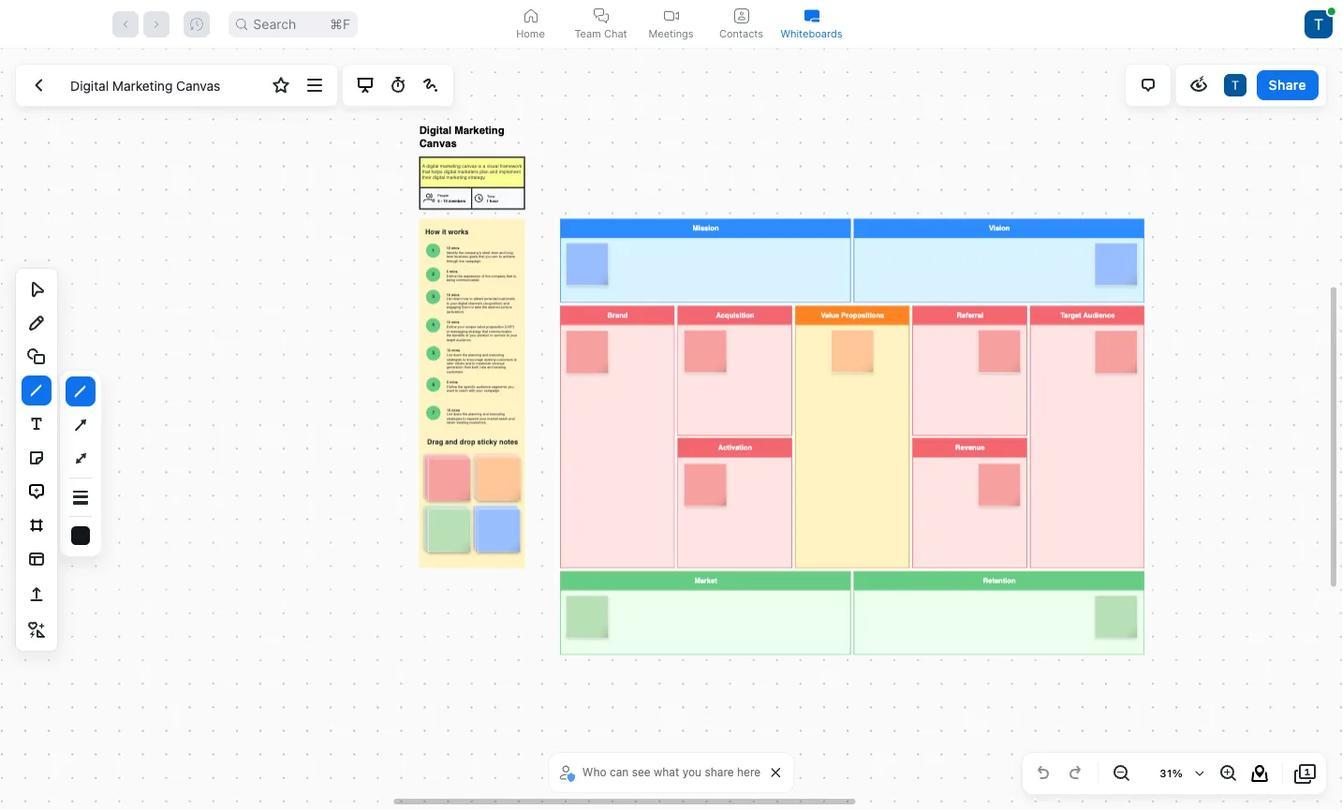 Task type: describe. For each thing, give the bounding box(es) containing it.
contacts
[[719, 27, 763, 40]]

avatar image
[[1305, 10, 1333, 38]]

home small image
[[523, 8, 538, 23]]

tab list containing home
[[496, 0, 847, 48]]

home small image
[[523, 8, 538, 23]]

⌘f
[[330, 15, 351, 31]]

online image
[[1328, 7, 1336, 15]]

whiteboard small image
[[804, 8, 819, 23]]

contacts button
[[706, 0, 777, 48]]



Task type: vqa. For each thing, say whether or not it's contained in the screenshot.
Do Not Disturb image
no



Task type: locate. For each thing, give the bounding box(es) containing it.
team chat
[[575, 27, 627, 40]]

magnifier image
[[236, 18, 248, 30]]

chat
[[604, 27, 627, 40]]

search
[[253, 15, 296, 31]]

meetings button
[[636, 0, 706, 48]]

team chat image
[[593, 8, 608, 23], [593, 8, 608, 23]]

meetings
[[649, 27, 694, 40]]

whiteboard small image
[[804, 8, 819, 23]]

whiteboards
[[781, 27, 843, 40]]

team chat button
[[566, 0, 636, 48]]

whiteboards button
[[777, 0, 847, 48]]

magnifier image
[[236, 18, 248, 30]]

team
[[575, 27, 601, 40]]

tab list
[[496, 0, 847, 48]]

profile contact image
[[734, 8, 749, 23], [734, 8, 749, 23]]

online image
[[1328, 7, 1336, 15]]

home button
[[496, 0, 566, 48]]

home
[[516, 27, 545, 40]]

video on image
[[664, 8, 679, 23], [664, 8, 679, 23]]



